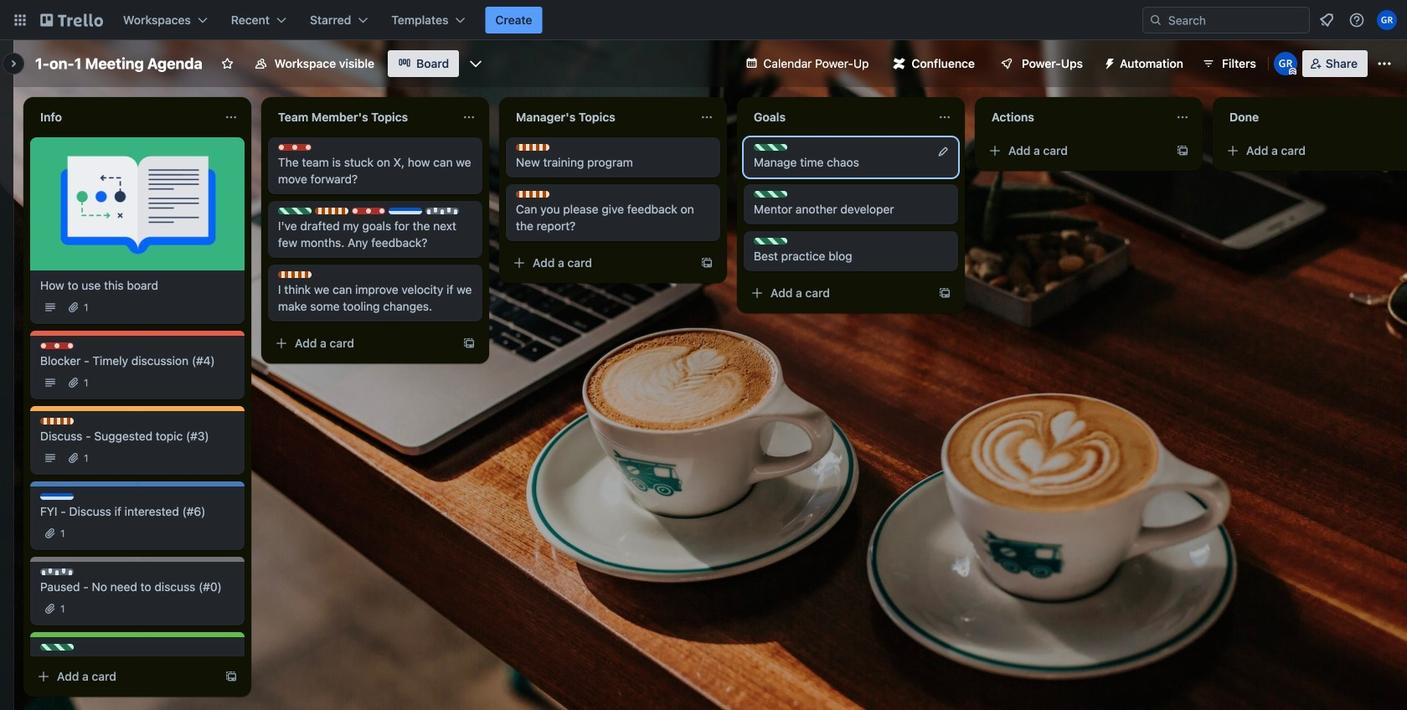 Task type: locate. For each thing, give the bounding box(es) containing it.
create from template… image
[[700, 256, 714, 270], [938, 287, 952, 300]]

this member is an admin of this board. image
[[1289, 68, 1297, 75]]

1 horizontal spatial create from template… image
[[938, 287, 952, 300]]

1 horizontal spatial color: red, title: "blocker" element
[[278, 144, 312, 151]]

greg robinson (gregrobinson96) image
[[1377, 10, 1397, 30], [1274, 52, 1297, 75]]

1 horizontal spatial create from template… image
[[462, 337, 476, 350]]

0 vertical spatial create from template… image
[[700, 256, 714, 270]]

1 horizontal spatial greg robinson (gregrobinson96) image
[[1377, 10, 1397, 30]]

0 vertical spatial color: red, title: "blocker" element
[[278, 144, 312, 151]]

confluence icon image
[[893, 58, 905, 70]]

1 vertical spatial color: red, title: "blocker" element
[[352, 208, 385, 214]]

1 vertical spatial create from template… image
[[462, 337, 476, 350]]

None text field
[[30, 104, 218, 131], [982, 104, 1169, 131], [1220, 104, 1407, 131], [30, 104, 218, 131], [982, 104, 1169, 131], [1220, 104, 1407, 131]]

2 vertical spatial color: red, title: "blocker" element
[[40, 343, 74, 349]]

customize views image
[[468, 55, 484, 72]]

color: blue, title: "fyi" element
[[389, 208, 422, 214], [40, 493, 74, 500]]

2 horizontal spatial color: red, title: "blocker" element
[[352, 208, 385, 214]]

search image
[[1149, 13, 1163, 27]]

1 vertical spatial color: black, title: "paused" element
[[40, 569, 74, 576]]

Search field
[[1163, 8, 1309, 33]]

create from template… image
[[1176, 144, 1190, 157], [462, 337, 476, 350], [225, 670, 238, 684]]

0 horizontal spatial create from template… image
[[225, 670, 238, 684]]

1 vertical spatial create from template… image
[[938, 287, 952, 300]]

2 vertical spatial create from template… image
[[225, 670, 238, 684]]

greg robinson (gregrobinson96) image right open information menu image
[[1377, 10, 1397, 30]]

Board name text field
[[27, 50, 211, 77]]

color: green, title: "goal" element
[[754, 144, 787, 151], [754, 191, 787, 198], [278, 208, 312, 214], [754, 238, 787, 245], [40, 644, 74, 651]]

2 horizontal spatial create from template… image
[[1176, 144, 1190, 157]]

color: red, title: "blocker" element
[[278, 144, 312, 151], [352, 208, 385, 214], [40, 343, 74, 349]]

0 vertical spatial color: blue, title: "fyi" element
[[389, 208, 422, 214]]

None text field
[[268, 104, 456, 131], [506, 104, 694, 131], [744, 104, 932, 131], [268, 104, 456, 131], [506, 104, 694, 131], [744, 104, 932, 131]]

1 horizontal spatial color: blue, title: "fyi" element
[[389, 208, 422, 214]]

0 horizontal spatial color: blue, title: "fyi" element
[[40, 493, 74, 500]]

primary element
[[0, 0, 1407, 40]]

edit card image
[[937, 145, 950, 158]]

0 vertical spatial create from template… image
[[1176, 144, 1190, 157]]

0 horizontal spatial greg robinson (gregrobinson96) image
[[1274, 52, 1297, 75]]

back to home image
[[40, 7, 103, 34]]

0 vertical spatial greg robinson (gregrobinson96) image
[[1377, 10, 1397, 30]]

greg robinson (gregrobinson96) image down search field
[[1274, 52, 1297, 75]]

0 horizontal spatial color: red, title: "blocker" element
[[40, 343, 74, 349]]

color: orange, title: "discuss" element
[[516, 144, 550, 151], [516, 191, 550, 198], [315, 208, 348, 214], [278, 271, 312, 278], [40, 418, 74, 425]]

0 vertical spatial color: black, title: "paused" element
[[426, 208, 459, 214]]

color: black, title: "paused" element
[[426, 208, 459, 214], [40, 569, 74, 576]]



Task type: vqa. For each thing, say whether or not it's contained in the screenshot.
Confluence icon
yes



Task type: describe. For each thing, give the bounding box(es) containing it.
sm image
[[1097, 50, 1120, 74]]

star or unstar board image
[[221, 57, 234, 70]]

1 vertical spatial greg robinson (gregrobinson96) image
[[1274, 52, 1297, 75]]

open information menu image
[[1349, 12, 1366, 28]]

1 horizontal spatial color: black, title: "paused" element
[[426, 208, 459, 214]]

0 notifications image
[[1317, 10, 1337, 30]]

show menu image
[[1376, 55, 1393, 72]]

0 horizontal spatial create from template… image
[[700, 256, 714, 270]]

1 vertical spatial color: blue, title: "fyi" element
[[40, 493, 74, 500]]

0 horizontal spatial color: black, title: "paused" element
[[40, 569, 74, 576]]



